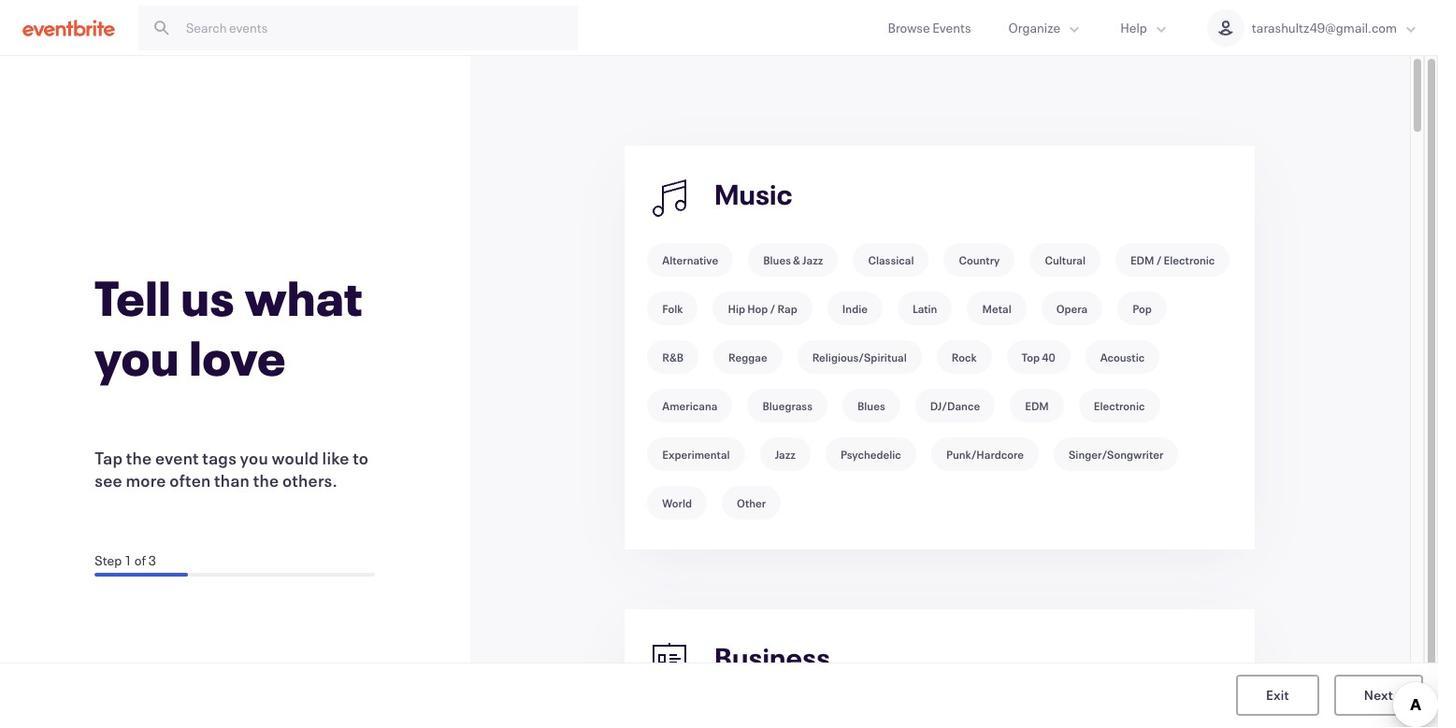 Task type: locate. For each thing, give the bounding box(es) containing it.
cultural button
[[1030, 243, 1101, 277]]

religious/spiritual button
[[798, 340, 922, 374]]

acoustic button
[[1086, 340, 1160, 374]]

/
[[1157, 253, 1162, 268], [770, 301, 776, 316]]

step
[[95, 551, 122, 569]]

you left us
[[95, 325, 180, 389]]

you inside tap the event tags you would like to see more often than the others.
[[240, 447, 268, 469]]

1 horizontal spatial electronic
[[1164, 253, 1215, 268]]

events
[[933, 19, 971, 36]]

0 vertical spatial jazz
[[803, 253, 824, 268]]

pop button
[[1118, 292, 1167, 326]]

0 horizontal spatial edm
[[1025, 398, 1049, 413]]

electronic
[[1164, 253, 1215, 268], [1094, 398, 1145, 413]]

often
[[170, 469, 211, 492]]

/ up pop button
[[1157, 253, 1162, 268]]

hip hop / rap
[[728, 301, 798, 316]]

blues up psychedelic
[[858, 398, 886, 413]]

tags
[[202, 447, 237, 469]]

you
[[95, 325, 180, 389], [240, 447, 268, 469]]

0 horizontal spatial /
[[770, 301, 776, 316]]

eventbrite image
[[22, 18, 115, 37]]

0 vertical spatial you
[[95, 325, 180, 389]]

blues left &
[[763, 253, 791, 268]]

exit button
[[1237, 675, 1320, 717]]

the right tap in the bottom left of the page
[[126, 447, 152, 469]]

you inside tell us what you love
[[95, 325, 180, 389]]

blues inside blues button
[[858, 398, 886, 413]]

blues & jazz
[[763, 253, 824, 268]]

more
[[126, 469, 166, 492]]

blues
[[763, 253, 791, 268], [858, 398, 886, 413]]

alternative
[[663, 253, 719, 268]]

1 vertical spatial electronic
[[1094, 398, 1145, 413]]

acoustic
[[1101, 350, 1145, 365]]

rock button
[[937, 340, 992, 374]]

indie
[[843, 301, 868, 316]]

world
[[663, 496, 692, 511]]

progressbar progress bar
[[95, 573, 375, 577]]

0 vertical spatial blues
[[763, 253, 791, 268]]

1 vertical spatial /
[[770, 301, 776, 316]]

1 vertical spatial you
[[240, 447, 268, 469]]

edm down top 40
[[1025, 398, 1049, 413]]

the
[[126, 447, 152, 469], [253, 469, 279, 492]]

pop
[[1133, 301, 1152, 316]]

0 vertical spatial edm
[[1131, 253, 1155, 268]]

organize link
[[990, 0, 1102, 55]]

than
[[214, 469, 250, 492]]

edm for edm / electronic
[[1131, 253, 1155, 268]]

0 horizontal spatial blues
[[763, 253, 791, 268]]

folk button
[[648, 292, 698, 326]]

experimental
[[663, 447, 730, 462]]

next
[[1365, 686, 1394, 704]]

0 horizontal spatial the
[[126, 447, 152, 469]]

jazz button
[[760, 438, 811, 471]]

tarashultz49@gmail.com
[[1252, 19, 1398, 36]]

0 horizontal spatial jazz
[[775, 447, 796, 462]]

1 vertical spatial edm
[[1025, 398, 1049, 413]]

0 horizontal spatial you
[[95, 325, 180, 389]]

psychedelic button
[[826, 438, 917, 471]]

electronic up pop button
[[1164, 253, 1215, 268]]

1 horizontal spatial you
[[240, 447, 268, 469]]

1 horizontal spatial /
[[1157, 253, 1162, 268]]

experimental button
[[648, 438, 745, 471]]

of
[[134, 551, 146, 569]]

hop
[[748, 301, 768, 316]]

1 vertical spatial blues
[[858, 398, 886, 413]]

jazz
[[803, 253, 824, 268], [775, 447, 796, 462]]

tap the event tags you would like to see more often than the others.
[[95, 447, 369, 492]]

0 horizontal spatial electronic
[[1094, 398, 1145, 413]]

tell us what you love
[[95, 265, 363, 389]]

jazz right &
[[803, 253, 824, 268]]

1 horizontal spatial edm
[[1131, 253, 1155, 268]]

3
[[148, 551, 156, 569]]

1 horizontal spatial the
[[253, 469, 279, 492]]

tap
[[95, 447, 123, 469]]

top 40
[[1022, 350, 1056, 365]]

1 horizontal spatial blues
[[858, 398, 886, 413]]

love
[[189, 325, 287, 389]]

1 vertical spatial jazz
[[775, 447, 796, 462]]

blues inside blues & jazz button
[[763, 253, 791, 268]]

0 vertical spatial electronic
[[1164, 253, 1215, 268]]

the right than
[[253, 469, 279, 492]]

/ left rap
[[770, 301, 776, 316]]

help
[[1121, 19, 1148, 36]]

1
[[124, 551, 132, 569]]

electronic down acoustic
[[1094, 398, 1145, 413]]

edm up pop
[[1131, 253, 1155, 268]]

jazz down bluegrass button
[[775, 447, 796, 462]]

business
[[715, 640, 831, 677]]

see
[[95, 469, 122, 492]]

blues for blues
[[858, 398, 886, 413]]

help link
[[1102, 0, 1189, 55]]

1 horizontal spatial jazz
[[803, 253, 824, 268]]

you right tags
[[240, 447, 268, 469]]

religious/spiritual
[[813, 350, 907, 365]]



Task type: describe. For each thing, give the bounding box(es) containing it.
tell
[[95, 265, 172, 329]]

top 40 button
[[1007, 340, 1071, 374]]

&
[[793, 253, 801, 268]]

punk/hardcore button
[[932, 438, 1039, 471]]

opera
[[1057, 301, 1088, 316]]

singer/songwriter button
[[1054, 438, 1179, 471]]

browse events link
[[869, 0, 990, 55]]

hip
[[728, 301, 746, 316]]

cultural
[[1045, 253, 1086, 268]]

other
[[737, 496, 766, 511]]

punk/hardcore
[[947, 447, 1024, 462]]

dj/dance
[[930, 398, 981, 413]]

rock
[[952, 350, 977, 365]]

blues & jazz button
[[748, 243, 839, 277]]

bluegrass
[[763, 398, 813, 413]]

world button
[[648, 486, 707, 520]]

browse
[[888, 19, 930, 36]]

hip hop / rap button
[[713, 292, 813, 326]]

40
[[1042, 350, 1056, 365]]

step 1 of 3
[[95, 551, 156, 569]]

exit
[[1267, 686, 1290, 704]]

americana
[[663, 398, 718, 413]]

edm / electronic button
[[1116, 243, 1230, 277]]

top
[[1022, 350, 1040, 365]]

rap
[[778, 301, 798, 316]]

edm / electronic
[[1131, 253, 1215, 268]]

americana button
[[648, 389, 733, 423]]

dj/dance button
[[916, 389, 996, 423]]

browse events
[[888, 19, 971, 36]]

folk
[[663, 301, 683, 316]]

organize
[[1009, 19, 1061, 36]]

classical
[[868, 253, 914, 268]]

latin button
[[898, 292, 953, 326]]

like
[[322, 447, 349, 469]]

what
[[245, 265, 363, 329]]

edm button
[[1010, 389, 1064, 423]]

others.
[[282, 469, 338, 492]]

r&b button
[[648, 340, 699, 374]]

blues for blues & jazz
[[763, 253, 791, 268]]

r&b
[[663, 350, 684, 365]]

would
[[272, 447, 319, 469]]

country button
[[944, 243, 1015, 277]]

tarashultz49@gmail.com link
[[1189, 0, 1439, 55]]

event
[[155, 447, 199, 469]]

to
[[353, 447, 369, 469]]

psychedelic
[[841, 447, 902, 462]]

blues button
[[843, 389, 901, 423]]

0 vertical spatial /
[[1157, 253, 1162, 268]]

country
[[959, 253, 1000, 268]]

next button
[[1335, 675, 1424, 717]]

singer/songwriter
[[1069, 447, 1164, 462]]

bluegrass button
[[748, 389, 828, 423]]

progressbar image
[[95, 573, 188, 577]]

edm for edm
[[1025, 398, 1049, 413]]

us
[[181, 265, 235, 329]]

alternative button
[[648, 243, 734, 277]]

indie button
[[828, 292, 883, 326]]

reggae
[[729, 350, 768, 365]]

metal
[[983, 301, 1012, 316]]

other button
[[722, 486, 781, 520]]

metal button
[[968, 292, 1027, 326]]

electronic button
[[1079, 389, 1160, 423]]

opera button
[[1042, 292, 1103, 326]]

classical button
[[853, 243, 929, 277]]

reggae button
[[714, 340, 783, 374]]

latin
[[913, 301, 938, 316]]

music
[[715, 176, 793, 213]]



Task type: vqa. For each thing, say whether or not it's contained in the screenshot.
Music on the top of page
yes



